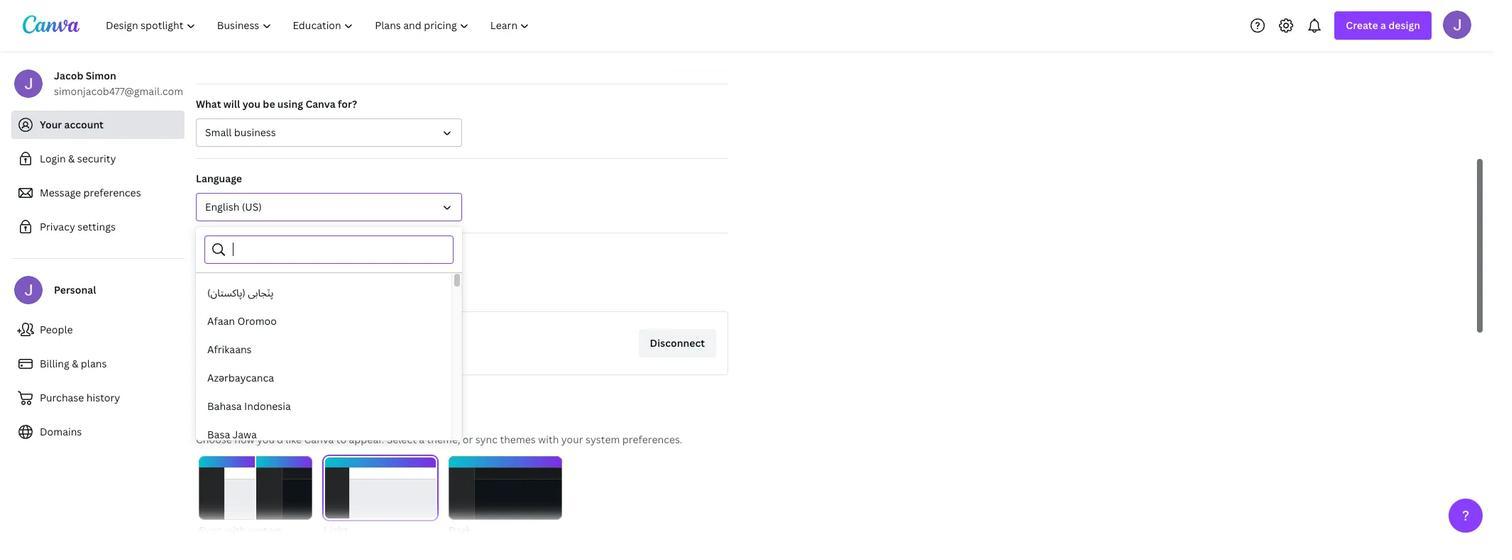 Task type: vqa. For each thing, say whether or not it's contained in the screenshot.
theme,
yes



Task type: locate. For each thing, give the bounding box(es) containing it.
a left the design
[[1381, 18, 1386, 32]]

accounts
[[282, 246, 326, 260]]

0 horizontal spatial system
[[248, 524, 283, 537]]

log
[[313, 285, 327, 299]]

basa jawa option
[[196, 421, 451, 449]]

english
[[205, 200, 239, 214]]

preferences
[[83, 186, 141, 199]]

design
[[1389, 18, 1420, 32]]

0 vertical spatial &
[[68, 152, 75, 165]]

azərbaycanca option
[[196, 364, 451, 393]]

message preferences link
[[11, 179, 185, 207]]

پن٘جابی
[[248, 286, 274, 300]]

1 horizontal spatial system
[[586, 433, 620, 447]]

0 vertical spatial canva
[[306, 97, 336, 111]]

plans
[[81, 357, 107, 371]]

edit
[[690, 51, 710, 65]]

1 vertical spatial system
[[248, 524, 283, 537]]

a
[[1381, 18, 1386, 32], [419, 433, 425, 447]]

&
[[68, 152, 75, 165], [72, 357, 78, 371]]

0 vertical spatial with
[[538, 433, 559, 447]]

Dark button
[[449, 456, 562, 539]]

canva left for?
[[306, 97, 336, 111]]

jacob
[[54, 69, 83, 82]]

1 vertical spatial &
[[72, 357, 78, 371]]

& for login
[[68, 152, 75, 165]]

0 horizontal spatial with
[[225, 524, 246, 537]]

connected social accounts
[[196, 246, 326, 260]]

0 vertical spatial you
[[243, 97, 261, 111]]

canva right in
[[354, 285, 383, 299]]

with inside theme choose how you'd like canva to appear. select a theme, or sync themes with your system preferences.
[[538, 433, 559, 447]]

canva inside theme choose how you'd like canva to appear. select a theme, or sync themes with your system preferences.
[[304, 433, 334, 447]]

connected
[[196, 246, 249, 260]]

& right login
[[68, 152, 75, 165]]

system
[[586, 433, 620, 447], [248, 524, 283, 537]]

message
[[40, 186, 81, 199]]

bahasa
[[207, 400, 242, 413]]

you
[[243, 97, 261, 111], [261, 285, 279, 299]]

with right sync
[[225, 524, 246, 537]]

domains link
[[11, 418, 185, 447]]

message preferences
[[40, 186, 141, 199]]

system right your
[[586, 433, 620, 447]]

be
[[263, 97, 275, 111]]

1 vertical spatial you
[[261, 285, 279, 299]]

1 horizontal spatial a
[[1381, 18, 1386, 32]]

1 horizontal spatial with
[[538, 433, 559, 447]]

Small business button
[[196, 119, 462, 147]]

jawa
[[233, 428, 257, 442]]

basa jawa
[[207, 428, 257, 442]]

afaan
[[207, 314, 235, 328]]

create a design
[[1346, 18, 1420, 32]]

canva
[[306, 97, 336, 111], [354, 285, 383, 299], [304, 433, 334, 447]]

disconnect button
[[639, 329, 716, 358]]

light
[[324, 524, 348, 537]]

to inside theme choose how you'd like canva to appear. select a theme, or sync themes with your system preferences.
[[336, 433, 347, 447]]

theme
[[196, 410, 238, 427]]

system inside theme choose how you'd like canva to appear. select a theme, or sync themes with your system preferences.
[[586, 433, 620, 447]]

پن٘جابی (پاکستان)
[[207, 286, 274, 300]]

1 vertical spatial a
[[419, 433, 425, 447]]

you left be
[[243, 97, 261, 111]]

with left your
[[538, 433, 559, 447]]

login & security link
[[11, 145, 185, 173]]

to
[[300, 285, 311, 299], [341, 285, 351, 299], [336, 433, 347, 447]]

top level navigation element
[[97, 11, 542, 40]]

you for will
[[243, 97, 261, 111]]

small
[[205, 126, 232, 139]]

services that you use to log in to canva
[[196, 285, 383, 299]]

dark
[[449, 524, 471, 537]]

basa
[[207, 428, 230, 442]]

that
[[239, 285, 259, 299]]

0 vertical spatial a
[[1381, 18, 1386, 32]]

canva right like
[[304, 433, 334, 447]]

in
[[330, 285, 339, 299]]

1 vertical spatial with
[[225, 524, 246, 537]]

simon
[[86, 69, 116, 82]]

2 vertical spatial canva
[[304, 433, 334, 447]]

to left 'appear.'
[[336, 433, 347, 447]]

simonjacob477@gmail.com
[[54, 84, 183, 98]]

you left use
[[261, 285, 279, 299]]

system right sync
[[248, 524, 283, 537]]

with inside button
[[225, 524, 246, 537]]

people
[[40, 323, 73, 336]]

& left plans
[[72, 357, 78, 371]]

disconnect
[[650, 336, 705, 350]]

billing
[[40, 357, 69, 371]]

0 vertical spatial system
[[586, 433, 620, 447]]

social
[[251, 246, 280, 260]]

پن٘جابی (پاکستان) option
[[196, 279, 451, 307]]

select
[[387, 433, 417, 447]]

None search field
[[233, 236, 444, 263]]

azərbaycanca
[[207, 371, 274, 385]]

create a design button
[[1335, 11, 1432, 40]]

with
[[538, 433, 559, 447], [225, 524, 246, 537]]

purchase history link
[[11, 384, 185, 412]]

indonesia
[[244, 400, 291, 413]]

what will you be using canva for?
[[196, 97, 357, 111]]

domains
[[40, 425, 82, 439]]

1 vertical spatial canva
[[354, 285, 383, 299]]

people link
[[11, 316, 185, 344]]

a right select
[[419, 433, 425, 447]]

(پاکستان)
[[207, 286, 246, 300]]

0 horizontal spatial a
[[419, 433, 425, 447]]

use
[[281, 285, 298, 299]]

azərbaycanca button
[[196, 364, 451, 393]]



Task type: describe. For each thing, give the bounding box(es) containing it.
sync with system
[[199, 524, 283, 537]]

privacy
[[40, 220, 75, 234]]

create
[[1346, 18, 1378, 32]]

jacob simon image
[[1443, 10, 1472, 39]]

basa jawa button
[[196, 421, 451, 449]]

what
[[196, 97, 221, 111]]

small business
[[205, 126, 276, 139]]

theme choose how you'd like canva to appear. select a theme, or sync themes with your system preferences.
[[196, 410, 683, 447]]

google
[[259, 330, 293, 344]]

services
[[196, 285, 236, 299]]

bahasa indonesia option
[[196, 393, 451, 421]]

jacob simon simonjacob477@gmail.com
[[54, 69, 183, 98]]

privacy settings
[[40, 220, 116, 234]]

to right in
[[341, 285, 351, 299]]

how
[[234, 433, 255, 447]]

afrikaans option
[[196, 336, 451, 364]]

afaan oromoo
[[207, 314, 277, 328]]

system inside button
[[248, 524, 283, 537]]

oromoo
[[237, 314, 277, 328]]

your
[[40, 118, 62, 131]]

billing & plans link
[[11, 350, 185, 378]]

afaan oromoo button
[[196, 307, 451, 336]]

personal
[[54, 283, 96, 297]]

your
[[561, 433, 583, 447]]

privacy settings link
[[11, 213, 185, 241]]

(us)
[[242, 200, 262, 214]]

Language: English (US) button
[[196, 193, 462, 221]]

your account
[[40, 118, 104, 131]]

to left log
[[300, 285, 311, 299]]

Light button
[[324, 456, 437, 539]]

login
[[40, 152, 66, 165]]

themes
[[500, 433, 536, 447]]

& for billing
[[72, 357, 78, 371]]

sync
[[475, 433, 498, 447]]

like
[[286, 433, 302, 447]]

theme,
[[427, 433, 460, 447]]

you for that
[[261, 285, 279, 299]]

choose
[[196, 433, 232, 447]]

business
[[234, 126, 276, 139]]

پن٘جابی (پاکستان) button
[[196, 279, 451, 307]]

you'd
[[257, 433, 283, 447]]

canva for theme
[[304, 433, 334, 447]]

will
[[223, 97, 240, 111]]

language: english (us) list box
[[196, 279, 451, 544]]

account
[[64, 118, 104, 131]]

settings
[[78, 220, 116, 234]]

english (us)
[[205, 200, 262, 214]]

for?
[[338, 97, 357, 111]]

afrikaans button
[[196, 336, 451, 364]]

purchase
[[40, 391, 84, 405]]

preferences.
[[622, 433, 683, 447]]

history
[[86, 391, 120, 405]]

billing & plans
[[40, 357, 107, 371]]

bahasa indonesia
[[207, 400, 291, 413]]

Sync with system button
[[199, 456, 312, 539]]

appear.
[[349, 433, 384, 447]]

a inside dropdown button
[[1381, 18, 1386, 32]]

afrikaans
[[207, 343, 252, 356]]

using
[[277, 97, 303, 111]]

login & security
[[40, 152, 116, 165]]

afaan oromoo option
[[196, 307, 451, 336]]

purchase history
[[40, 391, 120, 405]]

or
[[463, 433, 473, 447]]

edit button
[[672, 44, 728, 72]]

bahasa indonesia button
[[196, 393, 451, 421]]

language
[[196, 172, 242, 185]]

a inside theme choose how you'd like canva to appear. select a theme, or sync themes with your system preferences.
[[419, 433, 425, 447]]

sync
[[199, 524, 222, 537]]

canva for what
[[306, 97, 336, 111]]

security
[[77, 152, 116, 165]]

your account link
[[11, 111, 185, 139]]



